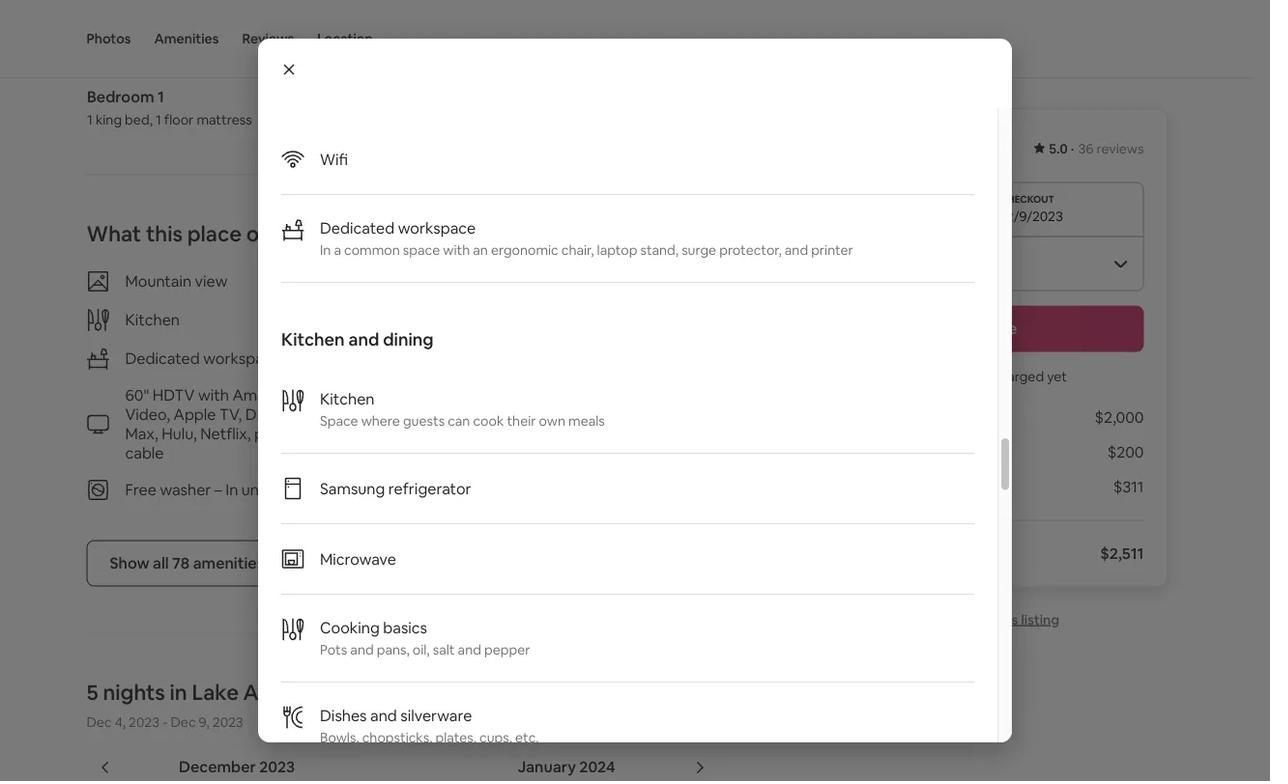 Task type: locate. For each thing, give the bounding box(es) containing it.
1 vertical spatial workspace
[[203, 349, 281, 369]]

dedicated inside dedicated workspace in a common space with an ergonomic chair, laptop stand, surge protector, and printer
[[320, 218, 395, 238]]

with
[[443, 242, 470, 259], [198, 386, 229, 405]]

this up 'mountain' on the left top
[[146, 220, 183, 248]]

workspace
[[398, 218, 476, 238], [203, 349, 281, 369]]

with inside 60" hdtv with amazon prime video, apple tv, disney+, hbo max, hulu, netflix, premium cable
[[198, 386, 229, 405]]

room 1 - king sized bed with an adjoining bathroom image
[[87, 0, 395, 72]]

dedicated up "common"
[[320, 218, 395, 238]]

cable
[[125, 444, 164, 463]]

hdtv
[[153, 386, 195, 405]]

in left a
[[320, 242, 331, 259]]

security
[[449, 480, 507, 500]]

max,
[[125, 424, 158, 444]]

cleaning fee button
[[832, 443, 922, 463]]

0 horizontal spatial with
[[198, 386, 229, 405]]

you won't be charged yet
[[909, 368, 1067, 385]]

1 horizontal spatial dedicated
[[320, 218, 395, 238]]

60"
[[125, 386, 149, 405]]

dedicated up hdtv
[[125, 349, 200, 369]]

photos
[[87, 30, 131, 47]]

1 vertical spatial lake
[[192, 679, 239, 707]]

1 vertical spatial dedicated
[[125, 349, 200, 369]]

1 horizontal spatial in
[[320, 242, 331, 259]]

kitchen inside kitchen space where guests can cook their own meals
[[320, 389, 375, 409]]

60" hdtv with amazon prime video, apple tv, disney+, hbo max, hulu, netflix, premium cable
[[125, 386, 342, 463]]

january
[[518, 758, 576, 777]]

wifi
[[320, 149, 348, 169]]

dedicated workspace
[[125, 349, 281, 369]]

kitchen down 'mountain' on the left top
[[125, 310, 180, 330]]

–
[[214, 480, 222, 500]]

what
[[87, 220, 141, 248]]

their
[[507, 413, 536, 430]]

december 2023
[[179, 758, 295, 777]]

december
[[179, 758, 256, 777]]

own
[[539, 413, 565, 430]]

laptop
[[597, 242, 637, 259]]

2 horizontal spatial 2023
[[259, 758, 295, 777]]

0 horizontal spatial workspace
[[203, 349, 281, 369]]

1 horizontal spatial with
[[443, 242, 470, 259]]

dec right '-'
[[171, 714, 196, 731]]

location
[[317, 30, 373, 47]]

0 horizontal spatial dec
[[87, 714, 112, 731]]

1 up the floor
[[157, 87, 164, 107]]

1 vertical spatial in
[[226, 480, 238, 500]]

workspace inside dedicated workspace in a common space with an ergonomic chair, laptop stand, surge protector, and printer
[[398, 218, 476, 238]]

dedicated
[[320, 218, 395, 238], [125, 349, 200, 369]]

this left listing
[[995, 611, 1018, 629]]

2023 right december
[[259, 758, 295, 777]]

1 left king
[[87, 111, 92, 128]]

on
[[575, 480, 593, 500]]

and
[[785, 242, 808, 259], [348, 329, 379, 351], [350, 642, 374, 659], [458, 642, 481, 659], [370, 706, 397, 726]]

0 vertical spatial with
[[443, 242, 470, 259]]

workspace up space
[[398, 218, 476, 238]]

samsung refrigerator
[[320, 479, 471, 499]]

1 vertical spatial with
[[198, 386, 229, 405]]

tv,
[[219, 405, 242, 425]]

36
[[1078, 140, 1094, 158]]

1
[[157, 87, 164, 107], [87, 111, 92, 128], [155, 111, 161, 128]]

0 horizontal spatial dedicated
[[125, 349, 200, 369]]

cleaning fee
[[832, 443, 922, 463]]

0 vertical spatial in
[[320, 242, 331, 259]]

chair,
[[561, 242, 594, 259]]

and right salt
[[458, 642, 481, 659]]

lake up "9,"
[[192, 679, 239, 707]]

basics
[[383, 618, 427, 638]]

0 horizontal spatial this
[[146, 220, 183, 248]]

cups,
[[479, 730, 512, 747]]

salt
[[433, 642, 455, 659]]

in
[[170, 679, 187, 707]]

samsung
[[320, 479, 385, 499]]

1 horizontal spatial dec
[[171, 714, 196, 731]]

kitchen and dining
[[281, 329, 434, 351]]

workspace up amazon on the left of page
[[203, 349, 281, 369]]

2023 inside calendar application
[[259, 758, 295, 777]]

kitchen for kitchen and dining
[[281, 329, 345, 351]]

view
[[195, 271, 228, 291]]

show all 78 amenities button
[[87, 541, 287, 587]]

common
[[344, 242, 400, 259]]

lake
[[449, 271, 482, 291], [192, 679, 239, 707]]

$2,511
[[1100, 544, 1144, 564]]

2024
[[579, 758, 615, 777]]

1 horizontal spatial lake
[[449, 271, 482, 291]]

mountain view
[[125, 271, 228, 291]]

reserve button
[[832, 306, 1144, 352]]

1 vertical spatial this
[[995, 611, 1018, 629]]

and down cooking
[[350, 642, 374, 659]]

kitchen up "space" at the bottom left
[[320, 389, 375, 409]]

plates,
[[435, 730, 477, 747]]

dec
[[87, 714, 112, 731], [171, 714, 196, 731]]

video,
[[125, 405, 170, 425]]

pepper
[[484, 642, 530, 659]]

0 horizontal spatial 2023
[[129, 714, 160, 731]]

with down dedicated workspace
[[198, 386, 229, 405]]

2 dec from the left
[[171, 714, 196, 731]]

dishes
[[320, 706, 367, 726]]

with left the an
[[443, 242, 470, 259]]

2023 right "9,"
[[212, 714, 243, 731]]

kitchen
[[125, 310, 180, 330], [281, 329, 345, 351], [320, 389, 375, 409]]

1 right bed,
[[155, 111, 161, 128]]

reviews
[[1097, 140, 1144, 158]]

0 horizontal spatial in
[[226, 480, 238, 500]]

ergonomic
[[491, 242, 558, 259]]

bed,
[[124, 111, 152, 128]]

in
[[320, 242, 331, 259], [226, 480, 238, 500]]

reserve
[[959, 319, 1017, 339]]

report
[[948, 611, 992, 629]]

1 horizontal spatial this
[[995, 611, 1018, 629]]

lake down the an
[[449, 271, 482, 291]]

and left printer
[[785, 242, 808, 259]]

disney+,
[[245, 405, 306, 425]]

kitchen space where guests can cook their own meals
[[320, 389, 605, 430]]

refrigerator
[[388, 479, 471, 499]]

security cameras on property
[[449, 480, 660, 500]]

hulu,
[[162, 424, 197, 444]]

arrowhead
[[243, 679, 355, 707]]

12/9/2023
[[1000, 207, 1063, 225]]

and up chopsticks, at the bottom
[[370, 706, 397, 726]]

0 horizontal spatial lake
[[192, 679, 239, 707]]

hbo
[[309, 405, 342, 425]]

reviews button
[[242, 0, 294, 77]]

1 horizontal spatial workspace
[[398, 218, 476, 238]]

0 vertical spatial workspace
[[398, 218, 476, 238]]

2023 left '-'
[[129, 714, 160, 731]]

0 vertical spatial dedicated
[[320, 218, 395, 238]]

bedroom
[[87, 87, 154, 107]]

kitchen up the prime on the left of page
[[281, 329, 345, 351]]

dec left 4,
[[87, 714, 112, 731]]

in right –
[[226, 480, 238, 500]]

$200
[[1107, 443, 1144, 463]]

charged
[[992, 368, 1044, 385]]

kitchen for kitchen
[[125, 310, 180, 330]]

with inside dedicated workspace in a common space with an ergonomic chair, laptop stand, surge protector, and printer
[[443, 242, 470, 259]]

pans,
[[377, 642, 410, 659]]

0 vertical spatial this
[[146, 220, 183, 248]]

5.0 · 36 reviews
[[1049, 140, 1144, 158]]

0 vertical spatial lake
[[449, 271, 482, 291]]



Task type: vqa. For each thing, say whether or not it's contained in the screenshot.
the email
no



Task type: describe. For each thing, give the bounding box(es) containing it.
lake inside the 5 nights in lake arrowhead dec 4, 2023 - dec 9, 2023
[[192, 679, 239, 707]]

-
[[163, 714, 168, 731]]

report this listing button
[[917, 611, 1059, 629]]

yet
[[1047, 368, 1067, 385]]

amenities
[[154, 30, 219, 47]]

photos button
[[87, 0, 131, 77]]

netflix,
[[200, 424, 251, 444]]

and inside dedicated workspace in a common space with an ergonomic chair, laptop stand, surge protector, and printer
[[785, 242, 808, 259]]

all
[[153, 554, 169, 574]]

unit
[[241, 480, 269, 500]]

calendar application
[[63, 737, 1270, 782]]

in inside dedicated workspace in a common space with an ergonomic chair, laptop stand, surge protector, and printer
[[320, 242, 331, 259]]

can
[[448, 413, 470, 430]]

amenities button
[[154, 0, 219, 77]]

mountain
[[125, 271, 191, 291]]

1 dec from the left
[[87, 714, 112, 731]]

cameras
[[510, 480, 571, 500]]

meals
[[568, 413, 605, 430]]

78
[[172, 554, 190, 574]]

won't
[[935, 368, 970, 385]]

you
[[909, 368, 932, 385]]

amazon
[[232, 386, 291, 405]]

property
[[596, 480, 660, 500]]

fee
[[898, 443, 922, 463]]

protector,
[[719, 242, 782, 259]]

dedicated for dedicated workspace
[[125, 349, 200, 369]]

this for report
[[995, 611, 1018, 629]]

9,
[[199, 714, 209, 731]]

show all 78 amenities
[[110, 554, 264, 574]]

etc.
[[515, 730, 539, 747]]

and inside dishes and silverware bowls, chopsticks, plates, cups, etc.
[[370, 706, 397, 726]]

space
[[403, 242, 440, 259]]

listing
[[1021, 611, 1059, 629]]

cleaning
[[832, 443, 895, 463]]

kitchen for kitchen space where guests can cook their own meals
[[320, 389, 375, 409]]

space
[[320, 413, 358, 430]]

dedicated workspace in a common space with an ergonomic chair, laptop stand, surge protector, and printer
[[320, 218, 853, 259]]

cooking
[[320, 618, 380, 638]]

january 2024
[[518, 758, 615, 777]]

cook
[[473, 413, 504, 430]]

apple
[[174, 405, 216, 425]]

silverware
[[400, 706, 472, 726]]

nights
[[103, 679, 165, 707]]

microwave
[[320, 550, 396, 569]]

what this place offers
[[87, 220, 305, 248]]

5.0
[[1049, 140, 1068, 158]]

dedicated for dedicated workspace in a common space with an ergonomic chair, laptop stand, surge protector, and printer
[[320, 218, 395, 238]]

where
[[361, 413, 400, 430]]

4,
[[115, 714, 126, 731]]

$2,000
[[1095, 408, 1144, 428]]

and left dining in the top left of the page
[[348, 329, 379, 351]]

oil,
[[413, 642, 430, 659]]

amenities
[[193, 554, 264, 574]]

be
[[973, 368, 989, 385]]

lake access
[[449, 271, 533, 291]]

location button
[[317, 0, 373, 77]]

surge
[[682, 242, 716, 259]]

bedroom 2 - king bed, walk in closet, and private bathroom image
[[410, 0, 718, 72]]

$311
[[1113, 477, 1144, 497]]

report this listing
[[948, 611, 1059, 629]]

5
[[87, 679, 98, 707]]

stand,
[[640, 242, 679, 259]]

cooking basics pots and pans, oil, salt and pepper
[[320, 618, 530, 659]]

dining
[[383, 329, 434, 351]]

a
[[334, 242, 341, 259]]

what this place offers dialog
[[258, 39, 1012, 782]]

washer
[[160, 480, 211, 500]]

5 nights in lake arrowhead dec 4, 2023 - dec 9, 2023
[[87, 679, 355, 731]]

workspace for dedicated workspace
[[203, 349, 281, 369]]

bowls,
[[320, 730, 359, 747]]

free washer – in unit
[[125, 480, 269, 500]]

reviews
[[242, 30, 294, 47]]

this for what
[[146, 220, 183, 248]]

12/9/2023 button
[[832, 182, 1144, 236]]

bedroom 1 1 king bed, 1 floor mattress
[[87, 87, 252, 128]]

workspace for dedicated workspace in a common space with an ergonomic chair, laptop stand, surge protector, and printer
[[398, 218, 476, 238]]

king
[[95, 111, 121, 128]]

show
[[110, 554, 150, 574]]

access
[[485, 271, 533, 291]]

dishes and silverware bowls, chopsticks, plates, cups, etc.
[[320, 706, 539, 747]]

floor
[[164, 111, 193, 128]]

premium
[[254, 424, 318, 444]]

free
[[125, 480, 156, 500]]

1 horizontal spatial 2023
[[212, 714, 243, 731]]



